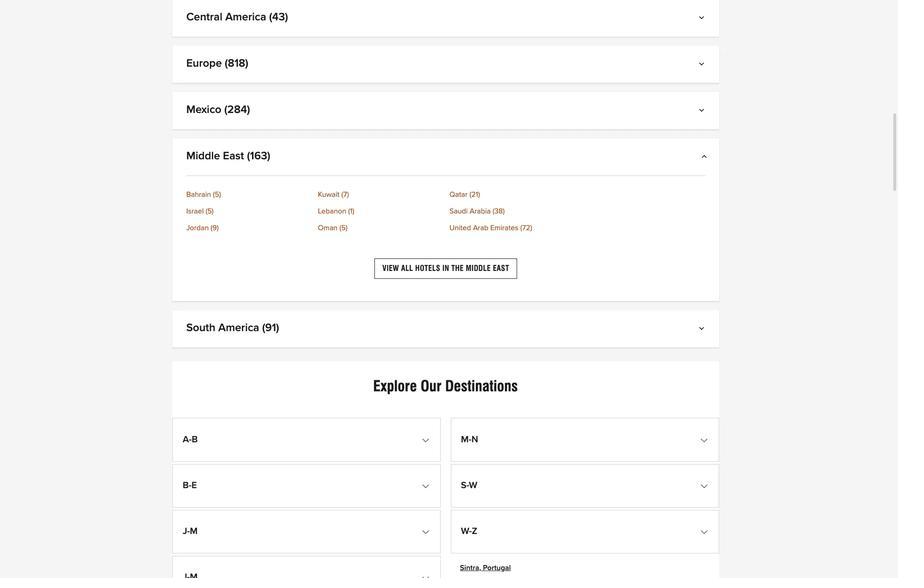 Task type: vqa. For each thing, say whether or not it's contained in the screenshot.


Task type: locate. For each thing, give the bounding box(es) containing it.
destinations
[[445, 378, 518, 396]]

middle east (163)
[[186, 151, 271, 162]]

m-n
[[461, 435, 478, 444]]

n
[[472, 435, 478, 444]]

0 vertical spatial east
[[223, 151, 244, 162]]

middle right the
[[466, 264, 491, 273]]

the
[[452, 264, 464, 273]]

bahrain
[[186, 191, 211, 198]]

east left (163)
[[223, 151, 244, 162]]

(818)
[[225, 58, 248, 69]]

s-w
[[461, 481, 478, 490]]

j-m
[[183, 527, 198, 536]]

view all hotels in the middle east link
[[375, 259, 517, 279]]

0 vertical spatial (5)
[[213, 191, 221, 198]]

israel
[[186, 208, 204, 215]]

(5) right israel
[[206, 208, 214, 215]]

(5) for bahrain (5)
[[213, 191, 221, 198]]

1 vertical spatial east
[[493, 264, 509, 273]]

arrow down image inside b-e link
[[424, 483, 431, 490]]

middle
[[186, 151, 220, 162], [466, 264, 491, 273]]

e
[[192, 481, 197, 490]]

oman (5) link
[[318, 224, 442, 232]]

arrow down image inside a-b link
[[424, 437, 431, 444]]

(9)
[[211, 224, 219, 232]]

america
[[225, 12, 266, 23], [218, 323, 259, 334]]

b-e link
[[175, 467, 438, 505]]

all
[[401, 264, 413, 273]]

a-
[[183, 435, 192, 444]]

bahrain (5)
[[186, 191, 221, 198]]

1 vertical spatial (5)
[[206, 208, 214, 215]]

1 horizontal spatial middle
[[466, 264, 491, 273]]

united
[[450, 224, 471, 232]]

b
[[192, 435, 198, 444]]

1 vertical spatial middle
[[466, 264, 491, 273]]

sintra,
[[460, 565, 481, 572]]

central
[[186, 12, 223, 23]]

1 horizontal spatial east
[[493, 264, 509, 273]]

middle up bahrain (5)
[[186, 151, 220, 162]]

(5) right bahrain
[[213, 191, 221, 198]]

1 vertical spatial america
[[218, 323, 259, 334]]

2 vertical spatial (5)
[[340, 224, 348, 232]]

0 vertical spatial america
[[225, 12, 266, 23]]

south america (91)
[[186, 323, 279, 334]]

america left (43)
[[225, 12, 266, 23]]

m
[[190, 527, 198, 536]]

arrow down image
[[701, 327, 706, 334], [703, 437, 709, 444], [424, 483, 431, 490], [703, 483, 709, 490]]

arrow down image inside the s-w link
[[703, 483, 709, 490]]

lebanon (1)
[[318, 208, 355, 215]]

united arab emirates (72) link
[[450, 224, 574, 232]]

emirates
[[491, 224, 519, 232]]

(5) right oman
[[340, 224, 348, 232]]

(91)
[[262, 323, 279, 334]]

america for central
[[225, 12, 266, 23]]

america for south
[[218, 323, 259, 334]]

qatar
[[450, 191, 468, 198]]

jordan (9)
[[186, 224, 219, 232]]

middle inside view all hotels in the middle east link
[[466, 264, 491, 273]]

united arab emirates (72)
[[450, 224, 532, 232]]

arrow down image
[[701, 15, 706, 23], [701, 62, 706, 69], [701, 108, 706, 115], [424, 437, 431, 444], [424, 529, 431, 536], [703, 529, 709, 536], [424, 575, 431, 579]]

saudi
[[450, 208, 468, 215]]

view
[[383, 264, 399, 273]]

lebanon
[[318, 208, 346, 215]]

(284)
[[224, 104, 250, 115]]

0 horizontal spatial middle
[[186, 151, 220, 162]]

central america (43)
[[186, 12, 288, 23]]

america left (91)
[[218, 323, 259, 334]]

(5)
[[213, 191, 221, 198], [206, 208, 214, 215], [340, 224, 348, 232]]

(38)
[[493, 208, 505, 215]]

east
[[223, 151, 244, 162], [493, 264, 509, 273]]

east down emirates
[[493, 264, 509, 273]]

0 vertical spatial middle
[[186, 151, 220, 162]]



Task type: describe. For each thing, give the bounding box(es) containing it.
(5) for israel (5)
[[206, 208, 214, 215]]

portugal
[[483, 565, 511, 572]]

j-
[[183, 527, 190, 536]]

qatar (21)
[[450, 191, 480, 198]]

m-n link
[[454, 421, 717, 459]]

explore
[[373, 378, 417, 396]]

w-z
[[461, 527, 478, 536]]

oman (5)
[[318, 224, 348, 232]]

view all hotels in the middle east
[[383, 264, 509, 273]]

lebanon (1) link
[[318, 208, 442, 215]]

jordan
[[186, 224, 209, 232]]

j-m link
[[175, 513, 438, 551]]

jordan (9) link
[[186, 224, 311, 232]]

0 horizontal spatial east
[[223, 151, 244, 162]]

arrow up image
[[701, 154, 706, 162]]

w
[[469, 481, 478, 490]]

south
[[186, 323, 216, 334]]

in
[[443, 264, 450, 273]]

arrow down image inside m-n link
[[703, 437, 709, 444]]

arabia
[[470, 208, 491, 215]]

kuwait
[[318, 191, 340, 198]]

hotels
[[415, 264, 441, 273]]

europe
[[186, 58, 222, 69]]

m-
[[461, 435, 472, 444]]

saudi arabia (38) link
[[450, 208, 574, 215]]

europe (818)
[[186, 58, 248, 69]]

bahrain (5) link
[[186, 191, 311, 198]]

israel (5)
[[186, 208, 214, 215]]

kuwait (7) link
[[318, 191, 442, 198]]

qatar (21) link
[[450, 191, 574, 198]]

w-
[[461, 527, 472, 536]]

explore our destinations
[[373, 378, 518, 396]]

arrow down image inside w-z link
[[703, 529, 709, 536]]

(72)
[[521, 224, 532, 232]]

(7)
[[342, 191, 349, 198]]

a-b
[[183, 435, 198, 444]]

sintra, portugal
[[460, 565, 511, 572]]

israel (5) link
[[186, 208, 311, 215]]

our
[[421, 378, 442, 396]]

kuwait (7)
[[318, 191, 349, 198]]

s-
[[461, 481, 469, 490]]

(163)
[[247, 151, 271, 162]]

saudi arabia (38)
[[450, 208, 505, 215]]

(21)
[[470, 191, 480, 198]]

mexico
[[186, 104, 222, 115]]

s-w link
[[454, 467, 717, 505]]

z
[[472, 527, 478, 536]]

b-e
[[183, 481, 197, 490]]

(1)
[[348, 208, 355, 215]]

(43)
[[269, 12, 288, 23]]

arab
[[473, 224, 489, 232]]

b-
[[183, 481, 192, 490]]

arrow down image inside j-m link
[[424, 529, 431, 536]]

mexico (284)
[[186, 104, 250, 115]]

sintra, portugal link
[[460, 565, 511, 572]]

(5) for oman (5)
[[340, 224, 348, 232]]

a-b link
[[175, 421, 438, 459]]

w-z link
[[454, 513, 717, 551]]

oman
[[318, 224, 338, 232]]



